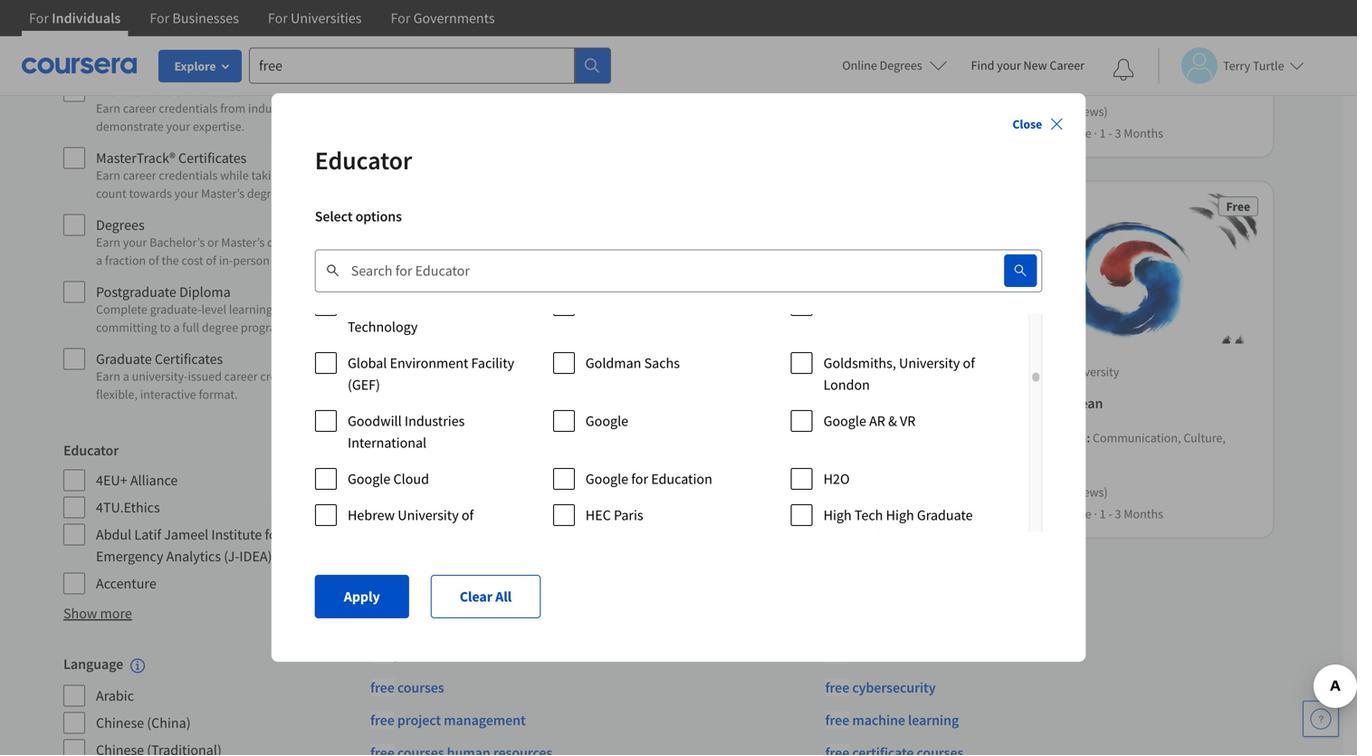 Task type: locate. For each thing, give the bounding box(es) containing it.
businesses
[[172, 9, 239, 27]]

gain left python
[[1064, 49, 1087, 65]]

0 horizontal spatial graduate
[[96, 350, 152, 368]]

guided
[[448, 506, 486, 522]]

education left 4.8
[[651, 470, 712, 488]]

banner navigation
[[14, 0, 509, 50]]

1 horizontal spatial learning
[[908, 711, 959, 729]]

1 horizontal spatial management,
[[492, 45, 564, 61]]

0 vertical spatial project
[[473, 363, 511, 380]]

0 vertical spatial degree
[[267, 234, 304, 250]]

1 horizontal spatial institute
[[397, 296, 448, 314]]

0 horizontal spatial management,
[[392, 45, 465, 61]]

educator up 4eu+
[[63, 441, 119, 460]]

georgia
[[348, 296, 395, 314]]

gain up learning, on the top right
[[760, 27, 784, 43]]

leadership up google for education
[[584, 429, 643, 446]]

1 earn from the top
[[96, 100, 120, 116]]

programming, up data
[[1134, 49, 1209, 65]]

reviews) inside 4.8 (4.7k reviews) beginner · course · 1 - 3 months
[[764, 484, 808, 500]]

1 for from the left
[[29, 9, 49, 27]]

google left ar
[[823, 412, 866, 430]]

underwriting,
[[461, 99, 534, 116]]

select
[[315, 207, 353, 225]]

and down hebrew
[[334, 526, 357, 544]]

certificates for professional certificates
[[174, 82, 242, 100]]

- inside 4.8 (4.7k reviews) beginner · course · 1 - 3 months
[[805, 506, 809, 522]]

risk
[[467, 45, 489, 61]]

0 vertical spatial in-
[[117, 33, 131, 49]]

yonsei university
[[1030, 363, 1120, 380]]

free
[[1226, 198, 1251, 214]]

3 inside the 4.9 (49k reviews) beginner · course · 1 - 3 months
[[1115, 506, 1121, 522]]

and right the regulations
[[619, 81, 640, 98]]

1 vertical spatial analysis,
[[535, 429, 582, 446]]

university inside hebrew university of jerusalem
[[398, 506, 459, 524]]

issued
[[188, 368, 222, 384]]

you'll up learning, on the top right
[[727, 27, 758, 43]]

reviews) inside the 4.9 (49k reviews) beginner · course · 1 - 3 months
[[1064, 484, 1108, 500]]

0 horizontal spatial :
[[480, 27, 484, 43]]

step
[[1029, 394, 1057, 412]]

towards
[[129, 185, 172, 201]]

1 vertical spatial degree
[[202, 319, 238, 335]]

1 horizontal spatial education
[[883, 528, 944, 546]]

beginner for introductory human physiology
[[695, 506, 743, 522]]

master's up person
[[221, 234, 265, 250]]

education
[[651, 470, 712, 488], [883, 528, 944, 546]]

beginner inside 4.8 (4.7k reviews) beginner · course · 1 - 3 months
[[695, 506, 743, 522]]

0 horizontal spatial to
[[160, 319, 171, 335]]

0 vertical spatial analysis,
[[443, 81, 489, 98]]

reviews) inside 4.4 (2.4k reviews) beginner · guided project · less than 2 hours
[[460, 484, 504, 500]]

certificates down full
[[155, 350, 223, 368]]

1 vertical spatial learning
[[908, 711, 959, 729]]

credentials for mastertrack®
[[159, 167, 218, 183]]

1
[[1100, 125, 1106, 141], [797, 506, 803, 522], [1100, 506, 1106, 522]]

degree down level
[[202, 319, 238, 335]]

for left individuals
[[29, 9, 49, 27]]

education inside high tech high graduate school of education
[[883, 528, 944, 546]]

that inside earn career credentials from industry leaders that demonstrate your expertise.
[[336, 100, 358, 116]]

for up idea)
[[265, 526, 282, 544]]

2
[[590, 506, 596, 522]]

course for first step korean
[[1055, 506, 1092, 522]]

1 inside 4.8 (4.7k reviews) beginner · course · 1 - 3 months
[[797, 506, 803, 522]]

career inside earn career credentials from industry leaders that demonstrate your expertise.
[[123, 100, 156, 116]]

flexible,
[[96, 386, 138, 403]]

credentials for professional
[[159, 100, 218, 116]]

4tu.ethics
[[96, 498, 160, 517]]

that inside earn career credentials while taking courses that count towards your master's degree.
[[330, 167, 352, 183]]

1 horizontal spatial in-
[[219, 252, 233, 268]]

for individuals
[[29, 9, 121, 27]]

university inside 'goldsmiths, university of london'
[[899, 354, 960, 372]]

1 horizontal spatial analysis
[[1160, 67, 1203, 83]]

2 management, from the left
[[492, 45, 564, 61]]

course inside the 4.9 (49k reviews) beginner · course · 1 - 3 months
[[1055, 506, 1092, 522]]

- for introductory human physiology
[[805, 506, 809, 522]]

2 high from the left
[[886, 506, 914, 524]]

career inside earn career credentials while taking courses that count towards your master's degree.
[[123, 167, 156, 183]]

-
[[1109, 125, 1113, 141], [805, 506, 809, 522], [1109, 506, 1113, 522]]

free for free courses with certificate
[[825, 646, 850, 664]]

human
[[776, 394, 821, 412]]

that right leaders on the top of the page
[[336, 100, 358, 116]]

searches
[[370, 598, 440, 621]]

business down business analysis & process management
[[486, 429, 533, 446]]

cybersecurity
[[852, 678, 936, 697]]

0 horizontal spatial business
[[392, 394, 446, 412]]

analysis right data
[[1160, 67, 1203, 83]]

1 horizontal spatial educator
[[315, 144, 412, 176]]

earn for degrees
[[96, 234, 120, 250]]

to down graduate-
[[160, 319, 171, 335]]

2 vertical spatial management
[[415, 448, 484, 464]]

chinese
[[96, 714, 144, 732]]

and inside business analysis, leadership and management
[[392, 448, 412, 464]]

industry
[[248, 100, 292, 116]]

apply button
[[315, 575, 409, 618]]

skills up 'computer'
[[999, 49, 1028, 65]]

skills you'll gain : up writing
[[999, 429, 1093, 446]]

earn inside earn career credentials while taking courses that count towards your master's degree.
[[96, 167, 120, 183]]

communication, culture, writing
[[999, 429, 1226, 464]]

months inside 4.8 (4.7k reviews) beginner · course · 1 - 3 months
[[821, 506, 860, 522]]

1 horizontal spatial skills you'll gain :
[[695, 27, 790, 43]]

free up free courses
[[370, 646, 395, 664]]

free up free cybersecurity
[[825, 646, 850, 664]]

- down python programming, computer programming, data analysis
[[1109, 125, 1113, 141]]

in-
[[117, 33, 131, 49], [219, 252, 233, 268]]

1 vertical spatial in-
[[219, 252, 233, 268]]

0 horizontal spatial analysis,
[[443, 81, 489, 98]]

skills you'll gain for programming,
[[999, 49, 1087, 65]]

beginner down 4.9
[[999, 506, 1046, 522]]

select options
[[315, 207, 402, 225]]

goodwill
[[348, 412, 402, 430]]

google for google cloud
[[348, 470, 390, 488]]

postgraduate
[[96, 283, 176, 301]]

to inside complete graduate-level learning without committing to a full degree program.
[[160, 319, 171, 335]]

your inside earn career credentials while taking courses that count towards your master's degree.
[[174, 185, 199, 201]]

a inside complete graduate-level learning without committing to a full degree program.
[[173, 319, 180, 335]]

master's down while
[[201, 185, 245, 201]]

for up depth
[[150, 9, 170, 27]]

months up school
[[821, 506, 860, 522]]

0 horizontal spatial programming,
[[1055, 67, 1130, 83]]

1 vertical spatial project
[[489, 506, 526, 522]]

of inside hebrew university of jerusalem
[[462, 506, 474, 524]]

high tech high graduate school of education
[[823, 506, 973, 546]]

individuals
[[52, 9, 121, 27]]

reviews) right (4.7k
[[764, 484, 808, 500]]

series
[[167, 51, 198, 67]]

1 horizontal spatial &
[[888, 412, 897, 430]]

0 horizontal spatial skills you'll gain :
[[392, 27, 486, 43]]

1 vertical spatial institute
[[211, 526, 262, 544]]

1 vertical spatial for
[[631, 470, 648, 488]]

2 earn from the top
[[96, 167, 120, 183]]

earn up flexible,
[[96, 368, 120, 384]]

: up risk
[[480, 27, 484, 43]]

1 vertical spatial career
[[123, 167, 156, 183]]

management down goldman
[[564, 394, 644, 412]]

gain up risk
[[457, 27, 480, 43]]

that
[[336, 100, 358, 116], [330, 167, 352, 183]]

for up the paris
[[631, 470, 648, 488]]

in- inside earn your bachelor's or master's degree online for a fraction of the cost of in-person learning.
[[219, 252, 233, 268]]

jameel
[[164, 526, 208, 544]]

your right towards
[[174, 185, 199, 201]]

course down (4.7k
[[751, 506, 788, 522]]

months
[[1124, 125, 1164, 141], [821, 506, 860, 522], [1124, 506, 1164, 522]]

leaders
[[295, 100, 333, 116]]

0 vertical spatial business
[[392, 394, 446, 412]]

gain up (2.4k
[[457, 429, 480, 446]]

earn inside earn your bachelor's or master's degree online for a fraction of the cost of in-person learning.
[[96, 234, 120, 250]]

career up format.
[[224, 368, 258, 384]]

1 vertical spatial master's
[[221, 234, 265, 250]]

and down 'subject'
[[257, 51, 277, 67]]

gain for communication,
[[1064, 429, 1087, 446]]

project left the less
[[489, 506, 526, 522]]

graduate certificates
[[96, 350, 223, 368]]

0 vertical spatial for
[[342, 234, 357, 250]]

analysis, down economics,
[[443, 81, 489, 98]]

close
[[1013, 116, 1042, 132]]

and up cloud on the left bottom of page
[[392, 448, 412, 464]]

0 vertical spatial management
[[392, 118, 462, 134]]

2 for from the left
[[150, 9, 170, 27]]

management, up critical
[[492, 45, 564, 61]]

google for google for education
[[586, 470, 628, 488]]

financial
[[392, 81, 440, 98]]

skills up writing
[[999, 429, 1028, 446]]

mastertrack® certificates
[[96, 149, 247, 167]]

1 vertical spatial business
[[486, 429, 533, 446]]

coursera
[[423, 363, 470, 380]]

1 credentials from the top
[[159, 100, 218, 116]]

career inside earn a university-issued career credential in a flexible, interactive format.
[[224, 368, 258, 384]]

free left machine
[[825, 711, 850, 729]]

close button
[[1005, 108, 1071, 140]]

1 horizontal spatial :
[[784, 27, 787, 43]]

university for goldsmiths,
[[899, 354, 960, 372]]

courses inside get in-depth knowledge of a subject by completing a series of courses and projects.
[[214, 51, 254, 67]]

reviews) up beginner · course · 1 - 3 months
[[1064, 103, 1108, 119]]

beginner down 4.4
[[392, 506, 440, 522]]

analysis
[[1160, 67, 1203, 83], [449, 394, 499, 412]]

Search by keyword search field
[[340, 249, 961, 292]]

critical
[[514, 63, 552, 80]]

from
[[220, 100, 246, 116]]

2 vertical spatial certificates
[[155, 350, 223, 368]]

0 horizontal spatial analysis
[[449, 394, 499, 412]]

gain
[[457, 27, 480, 43], [760, 27, 784, 43], [1064, 49, 1087, 65], [457, 429, 480, 446], [1064, 429, 1087, 446]]

1 down communication, culture, writing
[[1100, 506, 1106, 522]]

university for yonsei
[[1066, 363, 1120, 380]]

professional certificates
[[96, 82, 242, 100]]

skills you'll gain for and
[[392, 429, 480, 446]]

0 vertical spatial analysis
[[1160, 67, 1203, 83]]

1 horizontal spatial analysis,
[[535, 429, 582, 446]]

demonstrate
[[96, 118, 164, 134]]

free for free /
[[370, 646, 395, 664]]

& inside select educator options "element"
[[888, 412, 897, 430]]

project up business analysis & process management
[[473, 363, 511, 380]]

google cloud
[[348, 470, 429, 488]]

skills you'll gain : for risk
[[392, 27, 486, 43]]

earn a university-issued career credential in a flexible, interactive format.
[[96, 368, 335, 403]]

high right tech
[[886, 506, 914, 524]]

clear all
[[460, 588, 512, 606]]

earn inside earn career credentials from industry leaders that demonstrate your expertise.
[[96, 100, 120, 116]]

skills you'll gain : up behavioral
[[392, 27, 486, 43]]

free down free /
[[370, 678, 395, 697]]

in- up completing
[[117, 33, 131, 49]]

0 vertical spatial education
[[651, 470, 712, 488]]

you'll for communication, culture, writing
[[1030, 429, 1061, 446]]

management inside business analysis, leadership and management
[[415, 448, 484, 464]]

skills you'll gain up cloud on the left bottom of page
[[392, 429, 480, 446]]

& left vr
[[888, 412, 897, 430]]

you'll up behavioral
[[424, 27, 454, 43]]

educator group
[[63, 440, 359, 595]]

2 horizontal spatial for
[[631, 470, 648, 488]]

beginner for business analysis & process management
[[392, 506, 440, 522]]

gain down korean
[[1064, 429, 1087, 446]]

1 vertical spatial leadership
[[584, 429, 643, 446]]

expertise.
[[193, 118, 245, 134]]

master's inside earn career credentials while taking courses that count towards your master's degree.
[[201, 185, 245, 201]]

2 vertical spatial for
[[265, 526, 282, 544]]

1 vertical spatial graduate
[[917, 506, 973, 524]]

0 vertical spatial graduate
[[96, 350, 152, 368]]

: down korean
[[1087, 429, 1090, 446]]

1 inside the 4.9 (49k reviews) beginner · course · 1 - 3 months
[[1100, 506, 1106, 522]]

1 horizontal spatial skills you'll gain
[[999, 49, 1087, 65]]

1 horizontal spatial for
[[342, 234, 357, 250]]

3 inside 4.8 (4.7k reviews) beginner · course · 1 - 3 months
[[812, 506, 818, 522]]

0 vertical spatial credentials
[[159, 100, 218, 116]]

0 horizontal spatial education
[[651, 470, 712, 488]]

1 vertical spatial educator
[[63, 441, 119, 460]]

1 vertical spatial management
[[564, 394, 644, 412]]

skills for artificial neural networks, deep learning, machine learning
[[695, 27, 725, 43]]

0 vertical spatial certificates
[[174, 82, 242, 100]]

0 horizontal spatial &
[[502, 394, 511, 412]]

depth
[[131, 33, 162, 49]]

and inside 'abdul latif jameel institute for disease and emergency analytics (j-idea)'
[[334, 526, 357, 544]]

1 horizontal spatial degree
[[267, 234, 304, 250]]

3 earn from the top
[[96, 234, 120, 250]]

university up korean
[[1066, 363, 1120, 380]]

credentials inside earn career credentials while taking courses that count towards your master's degree.
[[159, 167, 218, 183]]

1 vertical spatial to
[[502, 598, 518, 621]]

abdul
[[96, 526, 131, 544]]

all
[[495, 588, 512, 606]]

leadership inside business analysis, leadership and management
[[584, 429, 643, 446]]

programming, down python
[[1055, 67, 1130, 83]]

for for individuals
[[29, 9, 49, 27]]

gain for artificial
[[760, 27, 784, 43]]

mastertrack®
[[96, 149, 175, 167]]

0 vertical spatial learning
[[229, 301, 272, 317]]

learning.
[[272, 252, 319, 268]]

0 vertical spatial master's
[[201, 185, 245, 201]]

learning up program.
[[229, 301, 272, 317]]

1 vertical spatial skills you'll gain
[[392, 429, 480, 446]]

career for professional
[[123, 100, 156, 116]]

management up (2.4k
[[415, 448, 484, 464]]

1 horizontal spatial to
[[502, 598, 518, 621]]

a left full
[[173, 319, 180, 335]]

1 horizontal spatial high
[[886, 506, 914, 524]]

emergency
[[96, 547, 163, 565]]

0 vertical spatial educator
[[315, 144, 412, 176]]

management down compliance,
[[392, 118, 462, 134]]

google ar & vr
[[823, 412, 916, 430]]

university for duke
[[756, 363, 809, 380]]

skills up deep
[[695, 27, 725, 43]]

fraction
[[105, 252, 146, 268]]

your up fraction
[[123, 234, 147, 250]]

skills you'll gain : up learning, on the top right
[[695, 27, 790, 43]]

introductory
[[695, 394, 774, 412]]

1 for introductory human physiology
[[797, 506, 803, 522]]

your right "find" at the right top
[[997, 57, 1021, 73]]

in- right cost
[[219, 252, 233, 268]]

educator inside group
[[63, 441, 119, 460]]

a left series
[[159, 51, 165, 67]]

& for vr
[[888, 412, 897, 430]]

0 horizontal spatial learning
[[229, 301, 272, 317]]

4 earn from the top
[[96, 368, 120, 384]]

1 vertical spatial credentials
[[159, 167, 218, 183]]

2 horizontal spatial :
[[1087, 429, 1090, 446]]

for universities
[[268, 9, 362, 27]]

university-
[[132, 368, 188, 384]]

reviews) for first step korean
[[1064, 484, 1108, 500]]

degree up the learning.
[[267, 234, 304, 250]]

2 horizontal spatial skills you'll gain :
[[999, 429, 1093, 446]]

that up select
[[330, 167, 352, 183]]

3 for from the left
[[268, 9, 288, 27]]

1 horizontal spatial graduate
[[917, 506, 973, 524]]

project inside 4.4 (2.4k reviews) beginner · guided project · less than 2 hours
[[489, 506, 526, 522]]

learning,
[[725, 45, 775, 61]]

skills you'll gain up 'computer'
[[999, 49, 1087, 65]]

4.6 (34k reviews)
[[1017, 103, 1108, 119]]

degree inside complete graduate-level learning without committing to a full degree program.
[[202, 319, 238, 335]]

business down global environment facility (gef) in the left of the page
[[392, 394, 446, 412]]

career
[[123, 100, 156, 116], [123, 167, 156, 183], [224, 368, 258, 384]]

credentials inside earn career credentials from industry leaders that demonstrate your expertise.
[[159, 100, 218, 116]]

a inside earn your bachelor's or master's degree online for a fraction of the cost of in-person learning.
[[96, 252, 102, 268]]

analysis,
[[443, 81, 489, 98], [535, 429, 582, 446]]

course down (49k
[[1055, 506, 1092, 522]]

beginner inside 4.4 (2.4k reviews) beginner · guided project · less than 2 hours
[[392, 506, 440, 522]]

& left process
[[502, 394, 511, 412]]

0 horizontal spatial degree
[[202, 319, 238, 335]]

0 vertical spatial programming,
[[1134, 49, 1209, 65]]

0 horizontal spatial in-
[[117, 33, 131, 49]]

1 vertical spatial education
[[883, 528, 944, 546]]

- inside the 4.9 (49k reviews) beginner · course · 1 - 3 months
[[1109, 506, 1113, 522]]

0 vertical spatial to
[[160, 319, 171, 335]]

while
[[220, 167, 249, 183]]

0 vertical spatial institute
[[397, 296, 448, 314]]

1 down 4.6 (34k reviews)
[[1100, 125, 1106, 141]]

ar
[[869, 412, 885, 430]]

earn up demonstrate
[[96, 100, 120, 116]]

reviews) right (49k
[[1064, 484, 1108, 500]]

0 horizontal spatial educator
[[63, 441, 119, 460]]

certificates down "expertise."
[[178, 149, 247, 167]]

2 credentials from the top
[[159, 167, 218, 183]]

institute up technology
[[397, 296, 448, 314]]

0 horizontal spatial high
[[823, 506, 852, 524]]

certificates for graduate certificates
[[155, 350, 223, 368]]

earn inside earn a university-issued career credential in a flexible, interactive format.
[[96, 368, 120, 384]]

0 vertical spatial career
[[123, 100, 156, 116]]

4 for from the left
[[391, 9, 411, 27]]

months inside the 4.9 (49k reviews) beginner · course · 1 - 3 months
[[1124, 506, 1164, 522]]

1 horizontal spatial business
[[486, 429, 533, 446]]

arabic
[[96, 687, 134, 705]]

university
[[899, 354, 960, 372], [756, 363, 809, 380], [1066, 363, 1120, 380], [398, 506, 459, 524]]

1 left tech
[[797, 506, 803, 522]]

the
[[162, 252, 179, 268]]

1 horizontal spatial programming,
[[1134, 49, 1209, 65]]

behavioral
[[392, 63, 449, 80]]

management, up behavioral
[[392, 45, 465, 61]]

for inside earn your bachelor's or master's degree online for a fraction of the cost of in-person learning.
[[342, 234, 357, 250]]

business inside business analysis, leadership and management
[[486, 429, 533, 446]]

of
[[225, 33, 236, 49], [201, 51, 211, 67], [148, 252, 159, 268], [206, 252, 216, 268], [451, 296, 463, 314], [963, 354, 975, 372], [462, 506, 474, 524], [868, 528, 880, 546]]

complete
[[96, 301, 147, 317]]

analysis down coursera project network
[[449, 394, 499, 412]]

google up hebrew
[[348, 470, 390, 488]]

university up vr
[[899, 354, 960, 372]]

hours
[[598, 506, 630, 522]]

free courses with certificate
[[825, 646, 994, 664]]

graduate down committing
[[96, 350, 152, 368]]

free up free machine
[[825, 678, 850, 697]]

0 vertical spatial leadership
[[537, 99, 596, 116]]

courses down 'subject'
[[214, 51, 254, 67]]

2 vertical spatial career
[[224, 368, 258, 384]]

1 vertical spatial that
[[330, 167, 352, 183]]

course inside 4.8 (4.7k reviews) beginner · course · 1 - 3 months
[[751, 506, 788, 522]]

high up school
[[823, 506, 852, 524]]

0 horizontal spatial skills you'll gain
[[392, 429, 480, 446]]

credentials
[[159, 100, 218, 116], [159, 167, 218, 183]]

0 horizontal spatial for
[[265, 526, 282, 544]]

free for free courses
[[370, 678, 395, 697]]

3 down communication, culture, writing
[[1115, 506, 1121, 522]]

skills
[[392, 27, 421, 43], [695, 27, 725, 43], [999, 49, 1028, 65], [392, 429, 421, 446], [999, 429, 1028, 446]]

0 vertical spatial that
[[336, 100, 358, 116]]

beginner inside the 4.9 (49k reviews) beginner · course · 1 - 3 months
[[999, 506, 1046, 522]]

0 vertical spatial skills you'll gain
[[999, 49, 1087, 65]]

reviews) up guided
[[460, 484, 504, 500]]

None search field
[[249, 48, 611, 84]]

courses inside earn career credentials while taking courses that count towards your master's degree.
[[287, 167, 328, 183]]

0 horizontal spatial institute
[[211, 526, 262, 544]]

1 management, from the left
[[392, 45, 465, 61]]

1 vertical spatial certificates
[[178, 149, 247, 167]]

degree.
[[247, 185, 287, 201]]

earn for mastertrack® certificates
[[96, 167, 120, 183]]

you'll for artificial neural networks, deep learning, machine learning
[[727, 27, 758, 43]]

university up 'introductory human physiology'
[[756, 363, 809, 380]]

3 for first step korean
[[1115, 506, 1121, 522]]



Task type: describe. For each thing, give the bounding box(es) containing it.
4eu+
[[96, 471, 127, 489]]

in- inside get in-depth knowledge of a subject by completing a series of courses and projects.
[[117, 33, 131, 49]]

free machine
[[825, 711, 905, 729]]

course down 4.6 (34k reviews)
[[1055, 125, 1092, 141]]

process
[[514, 394, 561, 412]]

career for mastertrack®
[[123, 167, 156, 183]]

complete graduate-level learning without committing to a full degree program.
[[96, 301, 316, 335]]

environment
[[390, 354, 468, 372]]

disease
[[285, 526, 331, 544]]

language group
[[63, 653, 359, 755]]

than
[[560, 506, 587, 522]]

goldsmiths, university of london
[[823, 354, 975, 394]]

interactive
[[140, 386, 196, 403]]

analysis, inside business analysis, leadership and management
[[535, 429, 582, 446]]

goldsmiths,
[[823, 354, 896, 372]]

neural
[[836, 27, 871, 43]]

4.6
[[1017, 103, 1034, 119]]

physiology
[[824, 394, 892, 412]]

free project management
[[370, 711, 526, 729]]

google for google
[[586, 412, 628, 430]]

economics,
[[451, 63, 512, 80]]

free for free project management
[[370, 711, 395, 729]]

institute inside georgia institute of technology
[[397, 296, 448, 314]]

and down the regulations
[[598, 99, 618, 116]]

that for mastertrack® certificates
[[330, 167, 352, 183]]

knowledge
[[165, 33, 223, 49]]

gain for finance,
[[457, 27, 480, 43]]

graduate-
[[150, 301, 201, 317]]

institute inside 'abdul latif jameel institute for disease and emergency analytics (j-idea)'
[[211, 526, 262, 544]]

writing
[[999, 448, 1037, 464]]

regulations
[[554, 81, 617, 98]]

h2o
[[823, 470, 850, 488]]

courses up free cybersecurity
[[852, 646, 899, 664]]

hec paris
[[586, 506, 643, 524]]

google for education
[[586, 470, 712, 488]]

of inside 'goldsmiths, university of london'
[[963, 354, 975, 372]]

3 down show notifications image
[[1115, 125, 1121, 141]]

help center image
[[1310, 708, 1332, 730]]

earn for graduate certificates
[[96, 368, 120, 384]]

management
[[444, 711, 526, 729]]

beginner for first step korean
[[999, 506, 1046, 522]]

bachelor's
[[149, 234, 205, 250]]

1 high from the left
[[823, 506, 852, 524]]

educator dialog
[[271, 93, 1086, 662]]

skills up cloud on the left bottom of page
[[392, 429, 421, 446]]

a right in
[[329, 368, 335, 384]]

skills for finance, investment management, risk management, banking, behavioral economics, critical thinking, financial analysis, innovation, regulations and compliance, underwriting, leadership and management
[[392, 27, 421, 43]]

a left 'subject'
[[238, 33, 245, 49]]

certificates for mastertrack® certificates
[[178, 149, 247, 167]]

banking,
[[567, 45, 614, 61]]

management for analysis,
[[415, 448, 484, 464]]

for inside 'abdul latif jameel institute for disease and emergency analytics (j-idea)'
[[265, 526, 282, 544]]

management inside finance, investment management, risk management, banking, behavioral economics, critical thinking, financial analysis, innovation, regulations and compliance, underwriting, leadership and management
[[392, 118, 462, 134]]

master's inside earn your bachelor's or master's degree online for a fraction of the cost of in-person learning.
[[221, 234, 265, 250]]

full
[[182, 319, 199, 335]]

free for free cybersecurity
[[825, 678, 850, 697]]

artificial neural networks, deep learning, machine learning
[[695, 27, 928, 61]]

university for hebrew
[[398, 506, 459, 524]]

(4.7k
[[734, 484, 761, 500]]

professional
[[96, 82, 171, 100]]

show notifications image
[[1113, 59, 1135, 81]]

1 for first step korean
[[1100, 506, 1106, 522]]

reviews) for introductory human physiology
[[764, 484, 808, 500]]

find your new career link
[[962, 54, 1094, 77]]

coursera image
[[22, 51, 137, 80]]

by
[[289, 33, 301, 49]]

innovation,
[[492, 81, 552, 98]]

duke
[[726, 363, 753, 380]]

analytics
[[166, 547, 221, 565]]

of inside georgia institute of technology
[[451, 296, 463, 314]]

jerusalem
[[348, 528, 411, 546]]

(34k
[[1037, 103, 1061, 119]]

of inside high tech high graduate school of education
[[868, 528, 880, 546]]

management for analysis
[[564, 394, 644, 412]]

degrees
[[96, 216, 145, 234]]

abdul latif jameel institute for disease and emergency analytics (j-idea)
[[96, 526, 357, 565]]

chinese (china)
[[96, 714, 191, 732]]

london
[[823, 376, 870, 394]]

months down data
[[1124, 125, 1164, 141]]

degree inside earn your bachelor's or master's degree online for a fraction of the cost of in-person learning.
[[267, 234, 304, 250]]

related
[[443, 598, 498, 621]]

courses up project
[[397, 678, 444, 697]]

investment
[[533, 27, 593, 43]]

4.9
[[1017, 484, 1034, 500]]

artificial
[[790, 27, 834, 43]]

governments
[[413, 9, 495, 27]]

your inside earn your bachelor's or master's degree online for a fraction of the cost of in-person learning.
[[123, 234, 147, 250]]

(j-
[[224, 547, 239, 565]]

: for finance,
[[480, 27, 484, 43]]

leadership inside finance, investment management, risk management, banking, behavioral economics, critical thinking, financial analysis, innovation, regulations and compliance, underwriting, leadership and management
[[537, 99, 596, 116]]

select educator options element
[[315, 287, 1042, 555]]

graduate inside high tech high graduate school of education
[[917, 506, 973, 524]]

postgraduate diploma
[[96, 283, 231, 301]]

cost
[[182, 252, 203, 268]]

course for introductory human physiology
[[751, 506, 788, 522]]

first step korean link
[[999, 392, 1259, 414]]

search image
[[1013, 264, 1028, 278]]

language
[[63, 655, 123, 673]]

you'll up 'computer'
[[1030, 49, 1061, 65]]

python
[[1093, 49, 1131, 65]]

free /
[[370, 646, 399, 664]]

data
[[1133, 67, 1157, 83]]

: for communication,
[[1087, 429, 1090, 446]]

earn for professional certificates
[[96, 100, 120, 116]]

skills you'll gain : for deep
[[695, 27, 790, 43]]

hebrew university of jerusalem
[[348, 506, 474, 546]]

educator inside dialog
[[315, 144, 412, 176]]

school
[[823, 528, 865, 546]]

introductory human physiology link
[[695, 392, 955, 414]]

certificate
[[932, 646, 994, 664]]

a up flexible,
[[123, 368, 129, 384]]

for for businesses
[[150, 9, 170, 27]]

subject
[[247, 33, 286, 49]]

career
[[1050, 57, 1085, 73]]

credential
[[260, 368, 314, 384]]

beginner down 4.6
[[999, 125, 1046, 141]]

for for universities
[[268, 9, 288, 27]]

- for first step korean
[[1109, 506, 1113, 522]]

you'll for finance, investment management, risk management, banking, behavioral economics, critical thinking, financial analysis, innovation, regulations and compliance, underwriting, leadership and management
[[424, 27, 454, 43]]

free right all
[[521, 598, 551, 621]]

coursera project network
[[423, 363, 558, 380]]

get in-depth knowledge of a subject by completing a series of courses and projects.
[[96, 33, 326, 67]]

learning inside complete graduate-level learning without committing to a full degree program.
[[229, 301, 272, 317]]

goodwill industries international
[[348, 412, 465, 452]]

projects.
[[280, 51, 326, 67]]

business for analysis
[[392, 394, 446, 412]]

get
[[96, 33, 114, 49]]

you'll up cloud on the left bottom of page
[[424, 429, 454, 446]]

your inside earn career credentials from industry leaders that demonstrate your expertise.
[[166, 118, 190, 134]]

or
[[207, 234, 219, 250]]

online
[[306, 234, 340, 250]]

for inside select educator options "element"
[[631, 470, 648, 488]]

3 for introductory human physiology
[[812, 506, 818, 522]]

that for professional certificates
[[336, 100, 358, 116]]

accenture
[[96, 575, 156, 593]]

1 vertical spatial analysis
[[449, 394, 499, 412]]

taking
[[251, 167, 285, 183]]

clear all button
[[431, 575, 541, 618]]

skills for communication, culture, writing
[[999, 429, 1028, 446]]

idea)
[[239, 547, 272, 565]]

free for free machine
[[825, 711, 850, 729]]

: for artificial
[[784, 27, 787, 43]]

reviews) for business analysis & process management
[[460, 484, 504, 500]]

analysis, inside finance, investment management, risk management, banking, behavioral economics, critical thinking, financial analysis, innovation, regulations and compliance, underwriting, leadership and management
[[443, 81, 489, 98]]

tech
[[855, 506, 883, 524]]

earn career credentials from industry leaders that demonstrate your expertise.
[[96, 100, 358, 134]]

1 vertical spatial programming,
[[1055, 67, 1130, 83]]

diploma
[[179, 283, 231, 301]]

new
[[1024, 57, 1047, 73]]

for for governments
[[391, 9, 411, 27]]

industries
[[404, 412, 465, 430]]

and inside get in-depth knowledge of a subject by completing a series of courses and projects.
[[257, 51, 277, 67]]

months for introductory human physiology
[[821, 506, 860, 522]]

business analysis, leadership and management
[[392, 429, 643, 464]]

computer
[[999, 67, 1052, 83]]

business for analysis,
[[486, 429, 533, 446]]

finance,
[[486, 27, 531, 43]]

& for process
[[502, 394, 511, 412]]

google for google ar & vr
[[823, 412, 866, 430]]

months for first step korean
[[1124, 506, 1164, 522]]

analysis inside python programming, computer programming, data analysis
[[1160, 67, 1203, 83]]



Task type: vqa. For each thing, say whether or not it's contained in the screenshot.
the bottom that
yes



